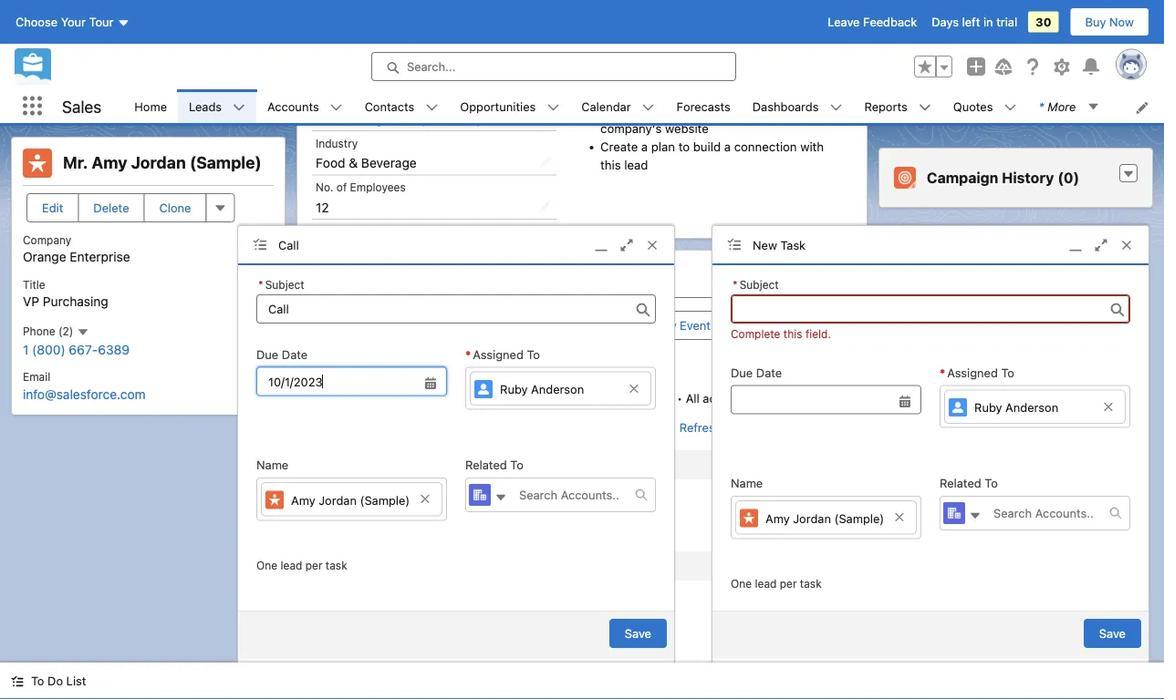 Task type: describe. For each thing, give the bounding box(es) containing it.
overdue
[[416, 458, 466, 472]]

refresh
[[679, 421, 722, 434]]

name for call
[[256, 459, 289, 472]]

amy jordan (sample) for new task
[[765, 512, 884, 526]]

september  •  2023
[[341, 560, 449, 573]]

log a call
[[360, 319, 415, 332]]

to inside no more past activities to load. status
[[627, 654, 638, 668]]

the
[[723, 103, 741, 117]]

text default image inside 'contacts' list item
[[425, 101, 438, 114]]

website
[[665, 121, 709, 136]]

phone
[[23, 325, 55, 338]]

1 horizontal spatial activities
[[703, 391, 752, 405]]

text default image right accounts icon on the left bottom of page
[[494, 492, 507, 505]]

details
[[665, 103, 702, 117]]

text default image inside 'opportunities' list item
[[547, 101, 560, 114]]

calendar list item
[[570, 89, 666, 123]]

0 horizontal spatial amy
[[92, 153, 127, 172]]

with
[[800, 139, 824, 154]]

lead inside new task dialog
[[755, 578, 777, 591]]

one lead per task for new task
[[731, 578, 822, 591]]

reports list item
[[853, 89, 942, 123]]

lead right the
[[745, 103, 768, 117]]

assigned to for new task
[[947, 366, 1014, 380]]

email info@salesforce.com
[[23, 371, 146, 402]]

orange
[[23, 250, 66, 265]]

text default image inside accounts list item
[[330, 101, 343, 114]]

field.
[[805, 328, 831, 340]]

3 all from the left
[[764, 391, 778, 405]]

to do list
[[31, 675, 86, 688]]

campaign history (0)
[[927, 169, 1079, 187]]

amy jordan (sample) link for new task
[[735, 501, 917, 535]]

6389
[[98, 342, 130, 357]]

list containing home
[[123, 89, 1164, 123]]

(2)
[[58, 325, 73, 338]]

info@salesforce.com link
[[23, 387, 146, 402]]

ruby anderson link for call
[[470, 372, 651, 406]]

sep
[[774, 496, 795, 509]]

save button for call
[[609, 620, 667, 649]]

opportunities list item
[[449, 89, 570, 123]]

calendar link
[[570, 89, 642, 123]]

assigned to for call
[[473, 348, 540, 361]]

more
[[1048, 99, 1076, 113]]

logged call image
[[334, 592, 356, 614]]

0 vertical spatial jordan
[[131, 153, 186, 172]]

amy jordan (sample) for call
[[291, 494, 410, 507]]

email button
[[316, 344, 405, 373]]

leave feedback
[[828, 15, 917, 29]]

quotes
[[953, 99, 993, 113]]

buy
[[1085, 15, 1106, 29]]

call link
[[238, 226, 674, 266]]

lead inside 'call' dialog
[[281, 560, 302, 573]]

new task dialog
[[712, 225, 1150, 663]]

one lead per task for call
[[256, 560, 347, 573]]

ruby anderson for new task
[[974, 401, 1058, 415]]

email for email
[[360, 351, 390, 365]]

no
[[496, 654, 512, 668]]

sales
[[62, 96, 102, 116]]

ruby anderson for call
[[500, 383, 584, 397]]

due date for new task
[[731, 366, 782, 380]]

do
[[48, 675, 63, 688]]

text default image inside calendar list item
[[642, 101, 655, 114]]

have
[[396, 517, 422, 530]]

subject for call
[[265, 278, 304, 291]]

title
[[23, 278, 45, 291]]

time
[[650, 391, 674, 405]]

2 horizontal spatial •
[[755, 391, 761, 405]]

days left in trial
[[932, 15, 1017, 29]]

assigned for call
[[473, 348, 524, 361]]

on
[[706, 103, 720, 117]]

new for new task button
[[507, 319, 531, 332]]

jordan for call
[[319, 494, 357, 507]]

accounts list item
[[256, 89, 354, 123]]

no more past activities to load. status
[[312, 652, 852, 670]]

choose your tour button
[[15, 7, 131, 36]]

this inside new task dialog
[[784, 328, 802, 340]]

contacts link
[[354, 89, 425, 123]]

a inside button
[[384, 319, 391, 332]]

you
[[372, 517, 393, 530]]

0 vertical spatial task
[[500, 517, 523, 530]]

new task button
[[462, 311, 575, 340]]

contacts list item
[[354, 89, 449, 123]]

task for call
[[326, 560, 347, 573]]

connection
[[734, 139, 797, 154]]

mr.
[[63, 153, 88, 172]]

you have an upcoming task
[[372, 517, 523, 530]]

email for email info@salesforce.com
[[23, 371, 50, 384]]

tour
[[89, 15, 114, 29]]

due for new task
[[731, 366, 753, 380]]

lead down create
[[624, 158, 648, 172]]

1
[[23, 342, 29, 357]]

search... button
[[371, 52, 736, 81]]

related for new task
[[940, 477, 981, 490]]

beverage
[[361, 155, 417, 170]]

refresh button
[[678, 413, 723, 442]]

new for new event button
[[652, 319, 676, 332]]

amy for call
[[291, 494, 315, 507]]

text default image inside to do list button
[[11, 676, 24, 688]]

load.
[[641, 654, 668, 668]]

upcoming
[[341, 458, 401, 472]]

leave
[[828, 15, 860, 29]]

667-
[[69, 342, 98, 357]]

1 horizontal spatial a
[[641, 139, 648, 154]]

none text field inside 'call' dialog
[[256, 367, 447, 396]]

quotes list item
[[942, 89, 1028, 123]]

date for call
[[282, 348, 308, 361]]

gather
[[600, 103, 639, 117]]

lead image
[[23, 149, 52, 178]]

build
[[693, 139, 721, 154]]

opportunities
[[460, 99, 536, 113]]

no more past activities to load.
[[496, 654, 668, 668]]

call inside dialog
[[278, 238, 299, 252]]

30
[[1036, 15, 1051, 29]]

enterprise
[[70, 250, 130, 265]]

new task inside new task link
[[753, 238, 806, 252]]

mr. amy jordan (sample)
[[63, 153, 262, 172]]

search...
[[407, 60, 456, 73]]

types
[[781, 391, 812, 405]]

left
[[962, 15, 980, 29]]

Related To text field
[[508, 479, 635, 512]]

text default image right more
[[1087, 100, 1100, 113]]

of
[[336, 181, 347, 194]]

date for new task
[[756, 366, 782, 380]]

create
[[600, 139, 638, 154]]

key
[[642, 103, 662, 117]]

ruby for new task
[[974, 401, 1002, 415]]

1 horizontal spatial •
[[677, 391, 682, 405]]

home
[[134, 99, 167, 113]]

campaign
[[927, 169, 998, 187]]

subject for new task
[[740, 278, 779, 291]]

text default image inside 'phone (2)' dropdown button
[[76, 326, 89, 339]]

accounts image
[[943, 503, 965, 525]]

buy now button
[[1070, 7, 1150, 36]]

info@salesforce.com
[[23, 387, 146, 402]]

list
[[66, 675, 86, 688]]

more
[[515, 654, 543, 668]]

& for beverage
[[349, 155, 358, 170]]



Task type: locate. For each thing, give the bounding box(es) containing it.
edit button
[[26, 193, 79, 223]]

ruby anderson link inside 'call' dialog
[[470, 372, 651, 406]]

• inside dropdown button
[[409, 560, 415, 573]]

assigned to inside 'call' dialog
[[473, 348, 540, 361]]

amy for new task
[[765, 512, 790, 526]]

assigned inside 'call' dialog
[[473, 348, 524, 361]]

amy inside new task dialog
[[765, 512, 790, 526]]

no. of employees
[[316, 181, 406, 194]]

0 horizontal spatial save button
[[609, 620, 667, 649]]

1 subject from the left
[[265, 278, 304, 291]]

your
[[61, 15, 86, 29]]

1 horizontal spatial call
[[394, 319, 415, 332]]

september
[[341, 560, 406, 573]]

1 horizontal spatial amy
[[291, 494, 315, 507]]

task inside dialog
[[780, 238, 806, 252]]

2 horizontal spatial a
[[724, 139, 731, 154]]

related up accounts image at the bottom of the page
[[940, 477, 981, 490]]

this inside gather key details on the lead from their company's website create a plan to build a connection with this lead
[[600, 158, 621, 172]]

task inside button
[[535, 319, 560, 332]]

anderson for new task
[[1005, 401, 1058, 415]]

email inside the email info@salesforce.com
[[23, 371, 50, 384]]

(800)
[[32, 342, 65, 357]]

new task link
[[713, 226, 1149, 266]]

one lead per task down sep on the bottom
[[731, 578, 822, 591]]

jordan inside 'call' dialog
[[319, 494, 357, 507]]

leads list item
[[178, 89, 256, 123]]

related up accounts icon on the left bottom of page
[[465, 459, 507, 472]]

company's
[[600, 121, 662, 136]]

0 vertical spatial amy
[[92, 153, 127, 172]]

task inside dialog
[[800, 578, 822, 591]]

2 save from the left
[[1099, 627, 1126, 641]]

2 all from the left
[[686, 391, 700, 405]]

amy jordan (sample) link for call
[[261, 483, 442, 517]]

activities up refresh button
[[703, 391, 752, 405]]

0 vertical spatial amy jordan (sample)
[[291, 494, 410, 507]]

0 horizontal spatial amy jordan (sample)
[[291, 494, 410, 507]]

1 vertical spatial ruby
[[974, 401, 1002, 415]]

email down log a call button
[[360, 351, 390, 365]]

ruby for call
[[500, 383, 528, 397]]

sep 22
[[774, 496, 812, 509]]

2 horizontal spatial new
[[753, 238, 777, 252]]

jordan for new task
[[793, 512, 831, 526]]

1 * subject from the left
[[258, 278, 304, 291]]

clone
[[159, 201, 191, 215]]

one for new task
[[731, 578, 752, 591]]

1 horizontal spatial due date
[[731, 366, 782, 380]]

to left load.
[[627, 654, 638, 668]]

to inside gather key details on the lead from their company's website create a plan to build a connection with this lead
[[678, 139, 690, 154]]

1 horizontal spatial ruby anderson
[[974, 401, 1058, 415]]

0 horizontal spatial amy jordan (sample) link
[[261, 483, 442, 517]]

1 horizontal spatial jordan
[[319, 494, 357, 507]]

1 vertical spatial assigned
[[947, 366, 998, 380]]

1 all from the left
[[633, 391, 646, 405]]

a left plan
[[641, 139, 648, 154]]

1 horizontal spatial email
[[360, 351, 390, 365]]

1 (800) 667-6389
[[23, 342, 130, 357]]

related to inside 'call' dialog
[[465, 459, 523, 472]]

save button inside new task dialog
[[1084, 620, 1141, 649]]

choose
[[16, 15, 58, 29]]

0 horizontal spatial due
[[256, 348, 278, 361]]

related to up accounts image at the bottom of the page
[[940, 477, 998, 490]]

0 horizontal spatial to
[[627, 654, 638, 668]]

call
[[278, 238, 299, 252], [394, 319, 415, 332]]

event
[[680, 319, 711, 332]]

0 horizontal spatial date
[[282, 348, 308, 361]]

1 horizontal spatial related
[[940, 477, 981, 490]]

due date inside new task dialog
[[731, 366, 782, 380]]

choose your tour
[[16, 15, 114, 29]]

1 horizontal spatial all
[[686, 391, 700, 405]]

None text field
[[256, 367, 447, 396]]

all up refresh button
[[686, 391, 700, 405]]

0 vertical spatial assigned
[[473, 348, 524, 361]]

1 horizontal spatial new task
[[753, 238, 806, 252]]

date up types
[[756, 366, 782, 380]]

reports
[[864, 99, 908, 113]]

1 vertical spatial one lead per task
[[731, 578, 822, 591]]

ruby anderson inside new task dialog
[[974, 401, 1058, 415]]

in
[[983, 15, 993, 29]]

related for call
[[465, 459, 507, 472]]

amy left task icon
[[291, 494, 315, 507]]

save for new task
[[1099, 627, 1126, 641]]

save button inside 'call' dialog
[[609, 620, 667, 649]]

save button for new task
[[1084, 620, 1141, 649]]

* subject
[[258, 278, 304, 291], [733, 278, 779, 291]]

quotes link
[[942, 89, 1004, 123]]

save inside new task dialog
[[1099, 627, 1126, 641]]

2 * subject from the left
[[733, 278, 779, 291]]

company
[[23, 234, 71, 247]]

0 horizontal spatial anderson
[[531, 383, 584, 397]]

1 vertical spatial date
[[756, 366, 782, 380]]

due date left email button
[[256, 348, 308, 361]]

1 vertical spatial related
[[940, 477, 981, 490]]

call dialog
[[237, 225, 675, 663]]

platform
[[436, 494, 486, 509]]

0 horizontal spatial task
[[535, 319, 560, 332]]

due for call
[[256, 348, 278, 361]]

1 horizontal spatial &
[[404, 458, 413, 472]]

0 vertical spatial one
[[256, 560, 277, 573]]

2 horizontal spatial jordan
[[793, 512, 831, 526]]

jordan inside new task dialog
[[793, 512, 831, 526]]

1 vertical spatial task
[[535, 319, 560, 332]]

leave feedback link
[[828, 15, 917, 29]]

date inside 'call' dialog
[[282, 348, 308, 361]]

0 horizontal spatial subject
[[265, 278, 304, 291]]

one lead per task inside new task dialog
[[731, 578, 822, 591]]

lead
[[745, 103, 768, 117], [624, 158, 648, 172], [281, 560, 302, 573], [755, 578, 777, 591]]

0 vertical spatial name
[[256, 459, 289, 472]]

• left types
[[755, 391, 761, 405]]

email inside button
[[360, 351, 390, 365]]

one lead per task inside 'call' dialog
[[256, 560, 347, 573]]

1 horizontal spatial assigned to
[[947, 366, 1014, 380]]

* subject inside 'call' dialog
[[258, 278, 304, 291]]

2 save button from the left
[[1084, 620, 1141, 649]]

1 vertical spatial name
[[731, 477, 763, 490]]

task up logged call "image"
[[326, 560, 347, 573]]

0 vertical spatial task
[[780, 238, 806, 252]]

* subject for call
[[258, 278, 304, 291]]

ruby anderson link for new task
[[944, 390, 1126, 424]]

* subject inside new task dialog
[[733, 278, 779, 291]]

name inside 'call' dialog
[[256, 459, 289, 472]]

(sample) inside new task dialog
[[834, 512, 884, 526]]

save for call
[[625, 627, 651, 641]]

to
[[678, 139, 690, 154], [627, 654, 638, 668]]

a
[[641, 139, 648, 154], [724, 139, 731, 154], [384, 319, 391, 332]]

to inside button
[[31, 675, 44, 688]]

due inside new task dialog
[[731, 366, 753, 380]]

title vp purchasing
[[23, 278, 108, 309]]

0 vertical spatial related to
[[465, 459, 523, 472]]

2 horizontal spatial amy
[[765, 512, 790, 526]]

dashboards link
[[742, 89, 830, 123]]

0 horizontal spatial new
[[507, 319, 531, 332]]

trial
[[996, 15, 1017, 29]]

2 horizontal spatial all
[[764, 391, 778, 405]]

their
[[801, 103, 827, 117]]

a right the log
[[384, 319, 391, 332]]

1 vertical spatial this
[[784, 328, 802, 340]]

1 horizontal spatial amy jordan (sample) link
[[735, 501, 917, 535]]

one inside 'call' dialog
[[256, 560, 277, 573]]

text default image right leads
[[233, 101, 246, 114]]

related inside 'call' dialog
[[465, 459, 507, 472]]

assigned to
[[473, 348, 540, 361], [947, 366, 1014, 380]]

0 horizontal spatial assigned to
[[473, 348, 540, 361]]

date left email button
[[282, 348, 308, 361]]

1 horizontal spatial related to
[[940, 477, 998, 490]]

1 horizontal spatial ruby anderson link
[[944, 390, 1126, 424]]

amy down sep on the bottom
[[765, 512, 790, 526]]

assigned inside new task dialog
[[947, 366, 998, 380]]

1 horizontal spatial name
[[731, 477, 763, 490]]

amy inside 'call' dialog
[[291, 494, 315, 507]]

• right time
[[677, 391, 682, 405]]

0 vertical spatial new task
[[753, 238, 806, 252]]

date inside new task dialog
[[756, 366, 782, 380]]

dashboards list item
[[742, 89, 853, 123]]

& left "overdue"
[[404, 458, 413, 472]]

1 horizontal spatial date
[[756, 366, 782, 380]]

task down the widgets
[[500, 517, 523, 530]]

0 horizontal spatial &
[[349, 155, 358, 170]]

per down sep on the bottom
[[780, 578, 797, 591]]

0 horizontal spatial one lead per task
[[256, 560, 347, 573]]

call inside button
[[394, 319, 415, 332]]

2 vertical spatial amy
[[765, 512, 790, 526]]

phone (2) button
[[23, 324, 89, 339]]

due date down complete
[[731, 366, 782, 380]]

accounts
[[267, 99, 319, 113]]

text default image right the (0)
[[1122, 168, 1135, 181]]

& right food
[[349, 155, 358, 170]]

0 vertical spatial to
[[678, 139, 690, 154]]

new task inside new task button
[[507, 319, 560, 332]]

related inside new task dialog
[[940, 477, 981, 490]]

per inside 'call' dialog
[[305, 560, 323, 573]]

1 horizontal spatial assigned
[[947, 366, 998, 380]]

ruby anderson inside 'call' dialog
[[500, 383, 584, 397]]

anderson for call
[[531, 383, 584, 397]]

amy jordan (sample) inside 'call' dialog
[[291, 494, 410, 507]]

0 vertical spatial due
[[256, 348, 278, 361]]

* subject for new task
[[733, 278, 779, 291]]

& inside dropdown button
[[404, 458, 413, 472]]

1 vertical spatial email
[[23, 371, 50, 384]]

no.
[[316, 181, 333, 194]]

0 horizontal spatial save
[[625, 627, 651, 641]]

0 horizontal spatial ruby
[[500, 383, 528, 397]]

1 vertical spatial anderson
[[1005, 401, 1058, 415]]

0 horizontal spatial one
[[256, 560, 277, 573]]

1 vertical spatial amy jordan (sample)
[[765, 512, 884, 526]]

task inside 'call' dialog
[[326, 560, 347, 573]]

(sample) inside 'call' dialog
[[360, 494, 410, 507]]

1 vertical spatial call
[[394, 319, 415, 332]]

text default image down search... button
[[547, 101, 560, 114]]

anderson inside new task dialog
[[1005, 401, 1058, 415]]

assigned for new task
[[947, 366, 998, 380]]

due date for call
[[256, 348, 308, 361]]

all
[[633, 391, 646, 405], [686, 391, 700, 405], [764, 391, 778, 405]]

task image
[[334, 491, 356, 513]]

1 (800) 667-6389 link
[[23, 342, 130, 357]]

0 horizontal spatial activities
[[574, 654, 623, 668]]

1 vertical spatial task
[[326, 560, 347, 573]]

text default image inside the leads list item
[[233, 101, 246, 114]]

2 horizontal spatial task
[[800, 578, 822, 591]]

home link
[[123, 89, 178, 123]]

1 horizontal spatial anderson
[[1005, 401, 1058, 415]]

tab list
[[312, 262, 852, 298]]

anderson inside 'call' dialog
[[531, 383, 584, 397]]

gather key details on the lead from their company's website create a plan to build a connection with this lead
[[600, 103, 827, 172]]

upcoming
[[442, 517, 496, 530]]

0 horizontal spatial new task
[[507, 319, 560, 332]]

past
[[547, 654, 571, 668]]

industry
[[316, 137, 358, 149]]

per for new task
[[780, 578, 797, 591]]

save button
[[609, 620, 667, 649], [1084, 620, 1141, 649]]

related to for call
[[465, 459, 523, 472]]

save
[[625, 627, 651, 641], [1099, 627, 1126, 641]]

new inside dialog
[[753, 238, 777, 252]]

subject inside new task dialog
[[740, 278, 779, 291]]

feedback
[[863, 15, 917, 29]]

amy jordan (sample) link inside 'call' dialog
[[261, 483, 442, 517]]

0 vertical spatial call
[[278, 238, 299, 252]]

amy jordan (sample) down 22
[[765, 512, 884, 526]]

forecasts link
[[666, 89, 742, 123]]

text default image inside 'dashboards' list item
[[830, 101, 842, 114]]

a right "build"
[[724, 139, 731, 154]]

1 vertical spatial per
[[780, 578, 797, 591]]

1 save button from the left
[[609, 620, 667, 649]]

1 horizontal spatial this
[[784, 328, 802, 340]]

new event
[[652, 319, 711, 332]]

company orange enterprise
[[23, 234, 130, 265]]

activities
[[703, 391, 752, 405], [574, 654, 623, 668]]

text default image inside 'call' dialog
[[635, 489, 648, 502]]

per for call
[[305, 560, 323, 573]]

1 horizontal spatial task
[[500, 517, 523, 530]]

0 vertical spatial date
[[282, 348, 308, 361]]

clone button
[[144, 193, 207, 223]]

0 vertical spatial ruby anderson
[[500, 383, 584, 397]]

per left september
[[305, 560, 323, 573]]

plan
[[651, 139, 675, 154]]

vp
[[23, 294, 39, 309]]

complete this field.
[[731, 328, 831, 340]]

accounts image
[[469, 485, 491, 506]]

1 horizontal spatial due
[[731, 366, 753, 380]]

amy jordan (sample) up you
[[291, 494, 410, 507]]

log a call button
[[316, 311, 430, 340]]

subject
[[265, 278, 304, 291], [740, 278, 779, 291]]

all left time
[[633, 391, 646, 405]]

1 vertical spatial due date
[[731, 366, 782, 380]]

0 vertical spatial related
[[465, 459, 507, 472]]

1 vertical spatial to
[[627, 654, 638, 668]]

0 vertical spatial ruby
[[500, 383, 528, 397]]

subject inside 'call' dialog
[[265, 278, 304, 291]]

one lead per task
[[256, 560, 347, 573], [731, 578, 822, 591]]

anderson
[[531, 383, 584, 397], [1005, 401, 1058, 415]]

0 horizontal spatial due date
[[256, 348, 308, 361]]

activities right past
[[574, 654, 623, 668]]

group
[[914, 56, 952, 78]]

ruby inside new task dialog
[[974, 401, 1002, 415]]

& for overdue
[[404, 458, 413, 472]]

text default image inside quotes "list item"
[[1004, 101, 1017, 114]]

• left 2023
[[409, 560, 415, 573]]

amy jordan (sample) link
[[261, 483, 442, 517], [735, 501, 917, 535]]

to do list button
[[0, 663, 97, 700]]

text default image up industry on the top left of page
[[330, 101, 343, 114]]

this down create
[[600, 158, 621, 172]]

text default image inside reports list item
[[918, 101, 931, 114]]

employees
[[350, 181, 406, 194]]

jordan down upcoming
[[319, 494, 357, 507]]

1 vertical spatial jordan
[[319, 494, 357, 507]]

0 vertical spatial anderson
[[531, 383, 584, 397]]

* more
[[1039, 99, 1076, 113]]

1 horizontal spatial one lead per task
[[731, 578, 822, 591]]

due date
[[256, 348, 308, 361], [731, 366, 782, 380]]

food
[[316, 155, 345, 170]]

0 horizontal spatial related
[[465, 459, 507, 472]]

task down 22
[[800, 578, 822, 591]]

date
[[282, 348, 308, 361], [756, 366, 782, 380]]

jordan up clone
[[131, 153, 186, 172]]

one inside new task dialog
[[731, 578, 752, 591]]

all left types
[[764, 391, 778, 405]]

text default image right their
[[830, 101, 842, 114]]

related to for new task
[[940, 477, 998, 490]]

due date inside 'call' dialog
[[256, 348, 308, 361]]

demo platform widgets (sample)
[[398, 494, 595, 509]]

0 vertical spatial &
[[349, 155, 358, 170]]

leads
[[189, 99, 222, 113]]

1 save from the left
[[625, 627, 651, 641]]

0 horizontal spatial assigned
[[473, 348, 524, 361]]

0 horizontal spatial ruby anderson link
[[470, 372, 651, 406]]

due inside 'call' dialog
[[256, 348, 278, 361]]

email down 1
[[23, 371, 50, 384]]

purchasing
[[43, 294, 108, 309]]

lead down sep on the bottom
[[755, 578, 777, 591]]

accounts link
[[256, 89, 330, 123]]

2023
[[418, 560, 449, 573]]

(0)
[[1058, 169, 1079, 187]]

ruby inside 'call' dialog
[[500, 383, 528, 397]]

name inside new task dialog
[[731, 477, 763, 490]]

related to up accounts icon on the left bottom of page
[[465, 459, 523, 472]]

lead left september
[[281, 560, 302, 573]]

text default image
[[425, 101, 438, 114], [642, 101, 655, 114], [918, 101, 931, 114], [76, 326, 89, 339], [635, 489, 648, 502], [1109, 507, 1122, 520], [969, 510, 982, 523], [11, 676, 24, 688]]

2 subject from the left
[[740, 278, 779, 291]]

now
[[1109, 15, 1134, 29]]

amy jordan (sample) inside new task dialog
[[765, 512, 884, 526]]

save inside 'call' dialog
[[625, 627, 651, 641]]

amy right mr.
[[92, 153, 127, 172]]

to down 'website'
[[678, 139, 690, 154]]

amy jordan (sample) link inside new task dialog
[[735, 501, 917, 535]]

1 horizontal spatial per
[[780, 578, 797, 591]]

1 vertical spatial new task
[[507, 319, 560, 332]]

filters: all time • all activities • all types
[[592, 391, 812, 405]]

assigned
[[473, 348, 524, 361], [947, 366, 998, 380]]

0 horizontal spatial task
[[326, 560, 347, 573]]

0 vertical spatial email
[[360, 351, 390, 365]]

one for call
[[256, 560, 277, 573]]

demo platform widgets (sample) link
[[398, 494, 595, 509]]

per inside new task dialog
[[780, 578, 797, 591]]

0 horizontal spatial per
[[305, 560, 323, 573]]

text default image
[[1087, 100, 1100, 113], [233, 101, 246, 114], [330, 101, 343, 114], [547, 101, 560, 114], [830, 101, 842, 114], [1004, 101, 1017, 114], [1122, 168, 1135, 181], [494, 492, 507, 505]]

list
[[123, 89, 1164, 123]]

0 horizontal spatial ruby anderson
[[500, 383, 584, 397]]

0 horizontal spatial all
[[633, 391, 646, 405]]

ruby
[[500, 383, 528, 397], [974, 401, 1002, 415]]

assigned to inside new task dialog
[[947, 366, 1014, 380]]

1 vertical spatial assigned to
[[947, 366, 1014, 380]]

related to inside new task dialog
[[940, 477, 998, 490]]

activities inside status
[[574, 654, 623, 668]]

demo
[[398, 494, 432, 509]]

jordan down 22
[[793, 512, 831, 526]]

this left field.
[[784, 328, 802, 340]]

buy now
[[1085, 15, 1134, 29]]

None text field
[[256, 295, 656, 324], [731, 386, 921, 415], [256, 295, 656, 324], [731, 386, 921, 415]]

delete
[[93, 201, 129, 215]]

filters:
[[592, 391, 629, 405]]

task for new task
[[800, 578, 822, 591]]

widgets
[[489, 494, 538, 509]]

name for new task
[[731, 477, 763, 490]]

opportunities link
[[449, 89, 547, 123]]

2 vertical spatial jordan
[[793, 512, 831, 526]]

2 vertical spatial task
[[800, 578, 822, 591]]

one lead per task up logged call "image"
[[256, 560, 347, 573]]

text default image right "quotes"
[[1004, 101, 1017, 114]]



Task type: vqa. For each thing, say whether or not it's contained in the screenshot.
close to the left
no



